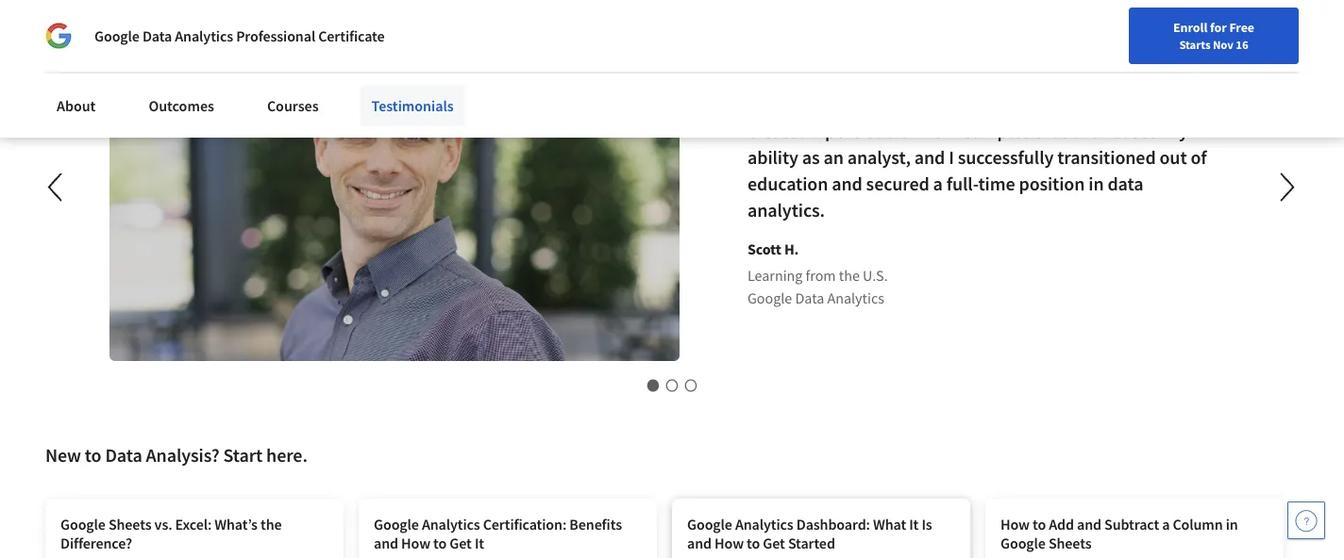 Task type: vqa. For each thing, say whether or not it's contained in the screenshot.
User Experience (UX), Prototype, Wireframe, User Experience Design (UXD), UX Research, Usability Testing, mockup, Figma, UX design jobs
no



Task type: locate. For each thing, give the bounding box(es) containing it.
data down from
[[795, 290, 825, 309]]

samples
[[964, 120, 1030, 143]]

0 horizontal spatial in
[[1026, 93, 1041, 117]]

get inside google analytics dashboard: what it is and how to get started
[[763, 535, 785, 554]]

enroll for free starts nov 16
[[1174, 19, 1255, 52]]

and
[[915, 146, 945, 170], [832, 172, 863, 196], [1077, 516, 1102, 535], [374, 535, 398, 554], [687, 535, 712, 554]]

portfolio
[[825, 120, 896, 143]]

1 horizontal spatial in
[[1089, 172, 1104, 196]]

in right column
[[1226, 516, 1238, 535]]

analytics left 'dashboard:'
[[735, 516, 794, 535]]

go to previous testimonial image
[[35, 165, 78, 211], [48, 173, 62, 202]]

google inside google analytics dashboard: what it is and how to get started
[[687, 516, 732, 535]]

difference?
[[60, 535, 132, 554]]

2 horizontal spatial how
[[1001, 516, 1030, 535]]

your
[[847, 59, 872, 76]]

new right your
[[874, 59, 899, 76]]

to inside google analytics certification: benefits and how to get it
[[433, 535, 447, 554]]

google
[[94, 26, 140, 45], [748, 290, 792, 309], [60, 516, 106, 535], [374, 516, 419, 535], [687, 516, 732, 535], [1001, 535, 1046, 554]]

on-
[[945, 67, 972, 90]]

find
[[820, 59, 844, 76]]

about
[[57, 96, 96, 115]]

from
[[806, 267, 836, 286]]

h.
[[785, 241, 799, 260]]

1 vertical spatial in
[[1089, 172, 1104, 196]]

2 horizontal spatial of
[[1191, 146, 1207, 170]]

a right is
[[780, 67, 790, 90]]

None search field
[[269, 50, 581, 87]]

analytics. up created
[[748, 93, 825, 117]]

analytics
[[175, 26, 233, 45], [828, 290, 885, 309], [422, 516, 480, 535], [735, 516, 794, 535]]

of
[[1119, 67, 1135, 90], [900, 120, 916, 143], [1191, 146, 1207, 170]]

find your new career
[[820, 59, 938, 76]]

data right individuals
[[142, 26, 172, 45]]

0 horizontal spatial get
[[450, 535, 472, 554]]

how
[[1001, 516, 1030, 535], [401, 535, 431, 554], [715, 535, 744, 554]]

1 vertical spatial data
[[795, 290, 825, 309]]

analytics left professional
[[175, 26, 233, 45]]

i up full-
[[949, 146, 954, 170]]

to inside how to add and subtract a column in google sheets
[[1033, 516, 1046, 535]]

google sheets vs. excel: what's the difference? link
[[45, 500, 344, 559]]

to left add
[[1033, 516, 1046, 535]]

0 vertical spatial analytics.
[[748, 93, 825, 117]]

data down transitioned
[[1108, 172, 1144, 196]]

sheets left subtract
[[1049, 535, 1092, 554]]

the right what's
[[261, 516, 282, 535]]

what
[[873, 516, 906, 535]]

to right ramp
[[1018, 67, 1034, 90]]

analyst,
[[848, 146, 911, 170]]

0 vertical spatial of
[[1119, 67, 1135, 90]]

1 horizontal spatial how
[[715, 535, 744, 554]]

get left started
[[763, 535, 785, 554]]

0 vertical spatial in
[[1026, 93, 1041, 117]]

1 vertical spatial data
[[1108, 172, 1144, 196]]

analytics left certification:
[[422, 516, 480, 535]]

of left work
[[900, 120, 916, 143]]

google for google data analytics professional certificate
[[94, 26, 140, 45]]

get inside google analytics certification: benefits and how to get it
[[450, 535, 472, 554]]

about link
[[45, 85, 107, 127]]

certificate
[[318, 26, 385, 45]]

go to next testimonial image
[[1266, 165, 1310, 211]]

to left certification:
[[433, 535, 447, 554]]

in down transitioned
[[1089, 172, 1104, 196]]

analytics inside google analytics dashboard: what it is and how to get started
[[735, 516, 794, 535]]

free
[[1230, 19, 1255, 36]]

i
[[952, 93, 957, 117], [1165, 93, 1170, 117], [949, 146, 954, 170]]

sheets inside google sheets vs. excel: what's the difference?
[[108, 516, 152, 535]]

courses
[[267, 96, 319, 115]]

0 horizontal spatial it
[[475, 535, 484, 554]]

1 horizontal spatial it
[[748, 67, 760, 90]]

to inside google analytics dashboard: what it is and how to get started
[[747, 535, 760, 554]]

new
[[874, 59, 899, 76], [45, 445, 81, 468]]

0 horizontal spatial new
[[45, 445, 81, 468]]

0 horizontal spatial of
[[900, 120, 916, 143]]

analytics.
[[748, 93, 825, 117], [748, 199, 825, 222]]

1 vertical spatial of
[[900, 120, 916, 143]]

in up that
[[1026, 93, 1041, 117]]

it inside the " it is a beautifully crafted on-ramp to the world of data analytics. using the tools i learned in the certificate, i created a portfolio of work samples that showcased my ability as an analyst, and i successfully transitioned out of education and secured a full-time position in data analytics.
[[748, 67, 760, 90]]

0 vertical spatial new
[[874, 59, 899, 76]]

the left 'u.s.'
[[839, 267, 860, 286]]

analytics. down education
[[748, 199, 825, 222]]

to left started
[[747, 535, 760, 554]]

google sheets vs. excel: what's the difference?
[[60, 516, 282, 554]]

1 analytics. from the top
[[748, 93, 825, 117]]

"
[[710, 55, 744, 154]]

an
[[824, 146, 844, 170]]

google inside google analytics certification: benefits and how to get it
[[374, 516, 419, 535]]

it
[[748, 67, 760, 90], [909, 516, 919, 535], [475, 535, 484, 554]]

google inside google sheets vs. excel: what's the difference?
[[60, 516, 106, 535]]

of right out
[[1191, 146, 1207, 170]]

sheets left vs.
[[108, 516, 152, 535]]

2 get from the left
[[763, 535, 785, 554]]

1 horizontal spatial new
[[874, 59, 899, 76]]

how inside how to add and subtract a column in google sheets
[[1001, 516, 1030, 535]]

data up the certificate,
[[1139, 67, 1174, 90]]

0 horizontal spatial how
[[401, 535, 431, 554]]

2 vertical spatial in
[[1226, 516, 1238, 535]]

2 horizontal spatial in
[[1226, 516, 1238, 535]]

career
[[902, 59, 938, 76]]

" it is a beautifully crafted on-ramp to the world of data analytics. using the tools i learned in the certificate, i created a portfolio of work samples that showcased my ability as an analyst, and i successfully transitioned out of education and secured a full-time position in data analytics.
[[710, 55, 1207, 222]]

u.s.
[[863, 267, 888, 286]]

a
[[780, 67, 790, 90], [812, 120, 822, 143], [933, 172, 943, 196], [1162, 516, 1170, 535]]

how to add and subtract a column in google sheets
[[1001, 516, 1238, 554]]

data
[[142, 26, 172, 45], [795, 290, 825, 309], [105, 445, 142, 468]]

1 vertical spatial analytics.
[[748, 199, 825, 222]]

get left certification:
[[450, 535, 472, 554]]

find your new career link
[[810, 57, 947, 80]]

a left column
[[1162, 516, 1170, 535]]

data left analysis?
[[105, 445, 142, 468]]

scott
[[748, 241, 782, 260]]

new up difference?
[[45, 445, 81, 468]]

dashboard:
[[797, 516, 870, 535]]

column
[[1173, 516, 1223, 535]]

0 horizontal spatial sheets
[[108, 516, 152, 535]]

outcomes
[[149, 96, 214, 115]]

a up as
[[812, 120, 822, 143]]

excel:
[[175, 516, 212, 535]]

sheets
[[108, 516, 152, 535], [1049, 535, 1092, 554]]

to up difference?
[[85, 445, 101, 468]]

slides element
[[79, 377, 1265, 396]]

analytics down 'u.s.'
[[828, 290, 885, 309]]

a left full-
[[933, 172, 943, 196]]

new inside the find your new career link
[[874, 59, 899, 76]]

learned
[[961, 93, 1022, 117]]

google analytics dashboard: what it is and how to get started
[[687, 516, 932, 554]]

to
[[1018, 67, 1034, 90], [85, 445, 101, 468], [1033, 516, 1046, 535], [433, 535, 447, 554], [747, 535, 760, 554]]

1 horizontal spatial sheets
[[1049, 535, 1092, 554]]

vs.
[[154, 516, 172, 535]]

2 horizontal spatial it
[[909, 516, 919, 535]]

in
[[1026, 93, 1041, 117], [1089, 172, 1104, 196], [1226, 516, 1238, 535]]

for individuals
[[30, 9, 126, 28]]

transitioned
[[1058, 146, 1156, 170]]

in inside how to add and subtract a column in google sheets
[[1226, 516, 1238, 535]]

get
[[450, 535, 472, 554], [763, 535, 785, 554]]

data
[[1139, 67, 1174, 90], [1108, 172, 1144, 196]]

a inside how to add and subtract a column in google sheets
[[1162, 516, 1170, 535]]

of up the certificate,
[[1119, 67, 1135, 90]]

sheets inside how to add and subtract a column in google sheets
[[1049, 535, 1092, 554]]

1 get from the left
[[450, 535, 472, 554]]

1 horizontal spatial get
[[763, 535, 785, 554]]

and inside google analytics dashboard: what it is and how to get started
[[687, 535, 712, 554]]

the
[[1038, 67, 1065, 90], [878, 93, 904, 117], [1045, 93, 1071, 117], [839, 267, 860, 286], [261, 516, 282, 535]]



Task type: describe. For each thing, give the bounding box(es) containing it.
1 horizontal spatial of
[[1119, 67, 1135, 90]]

the down crafted
[[878, 93, 904, 117]]

successfully
[[958, 146, 1054, 170]]

google analytics certification: benefits and how to get it
[[374, 516, 622, 554]]

learning
[[748, 267, 803, 286]]

certification:
[[483, 516, 567, 535]]

is
[[922, 516, 932, 535]]

that
[[1034, 120, 1067, 143]]

i right tools
[[952, 93, 957, 117]]

ramp
[[971, 67, 1014, 90]]

it inside google analytics certification: benefits and how to get it
[[475, 535, 484, 554]]

i up the my
[[1165, 93, 1170, 117]]

courses link
[[256, 85, 330, 127]]

how to add and subtract a column in google sheets link
[[986, 500, 1284, 559]]

new to data analysis? start here.
[[45, 445, 308, 468]]

google inside how to add and subtract a column in google sheets
[[1001, 535, 1046, 554]]

data inside scott h. learning from the u.s. google data analytics
[[795, 290, 825, 309]]

work
[[919, 120, 960, 143]]

education
[[748, 172, 828, 196]]

google image
[[45, 23, 72, 49]]

my
[[1164, 120, 1189, 143]]

starts
[[1180, 37, 1211, 52]]

the up that
[[1045, 93, 1071, 117]]

world
[[1068, 67, 1115, 90]]

google for google analytics certification: benefits and how to get it
[[374, 516, 419, 535]]

google for google analytics dashboard: what it is and how to get started
[[687, 516, 732, 535]]

for
[[1210, 19, 1227, 36]]

google data analytics professional certificate
[[94, 26, 385, 45]]

testimonials
[[372, 96, 454, 115]]

2 analytics. from the top
[[748, 199, 825, 222]]

0 vertical spatial data
[[142, 26, 172, 45]]

the left world
[[1038, 67, 1065, 90]]

tools
[[908, 93, 948, 117]]

nov
[[1213, 37, 1234, 52]]

here.
[[266, 445, 308, 468]]

scott h. learning from the u.s. google data analytics
[[748, 241, 888, 309]]

what's
[[215, 516, 258, 535]]

google for google sheets vs. excel: what's the difference?
[[60, 516, 106, 535]]

using
[[829, 93, 874, 117]]

to inside the " it is a beautifully crafted on-ramp to the world of data analytics. using the tools i learned in the certificate, i created a portfolio of work samples that showcased my ability as an analyst, and i successfully transitioned out of education and secured a full-time position in data analytics.
[[1018, 67, 1034, 90]]

16
[[1236, 37, 1249, 52]]

full-
[[947, 172, 979, 196]]

the inside google sheets vs. excel: what's the difference?
[[261, 516, 282, 535]]

is
[[763, 67, 776, 90]]

how inside google analytics dashboard: what it is and how to get started
[[715, 535, 744, 554]]

google inside scott h. learning from the u.s. google data analytics
[[748, 290, 792, 309]]

the inside scott h. learning from the u.s. google data analytics
[[839, 267, 860, 286]]

analytics inside scott h. learning from the u.s. google data analytics
[[828, 290, 885, 309]]

analytics inside google analytics certification: benefits and how to get it
[[422, 516, 480, 535]]

as
[[802, 146, 820, 170]]

shopping cart: 1 item image
[[957, 52, 993, 82]]

individuals
[[54, 9, 126, 28]]

start
[[223, 445, 263, 468]]

2 vertical spatial data
[[105, 445, 142, 468]]

ability
[[748, 146, 799, 170]]

position
[[1019, 172, 1085, 196]]

english button
[[1002, 38, 1116, 99]]

crafted
[[884, 67, 941, 90]]

beautifully
[[793, 67, 880, 90]]

benefits
[[570, 516, 622, 535]]

google analytics certification: benefits and how to get it link
[[359, 500, 657, 559]]

subtract
[[1105, 516, 1160, 535]]

showcased
[[1071, 120, 1160, 143]]

time
[[979, 172, 1015, 196]]

certificate,
[[1075, 93, 1161, 117]]

show notifications image
[[1144, 61, 1166, 84]]

1 vertical spatial new
[[45, 445, 81, 468]]

english
[[1036, 59, 1082, 78]]

professional
[[236, 26, 315, 45]]

testimonials link
[[360, 85, 465, 127]]

secured
[[866, 172, 930, 196]]

0 vertical spatial data
[[1139, 67, 1174, 90]]

out
[[1160, 146, 1187, 170]]

google analytics dashboard: what it is and how to get started link
[[672, 500, 971, 559]]

it inside google analytics dashboard: what it is and how to get started
[[909, 516, 919, 535]]

coursera image
[[23, 53, 143, 83]]

enroll
[[1174, 19, 1208, 36]]

created
[[748, 120, 808, 143]]

help center image
[[1295, 510, 1318, 532]]

how inside google analytics certification: benefits and how to get it
[[401, 535, 431, 554]]

and inside how to add and subtract a column in google sheets
[[1077, 516, 1102, 535]]

started
[[788, 535, 835, 554]]

add
[[1049, 516, 1074, 535]]

outcomes link
[[137, 85, 226, 127]]

2 vertical spatial of
[[1191, 146, 1207, 170]]

analysis?
[[146, 445, 220, 468]]

and inside google analytics certification: benefits and how to get it
[[374, 535, 398, 554]]

for
[[30, 9, 51, 28]]



